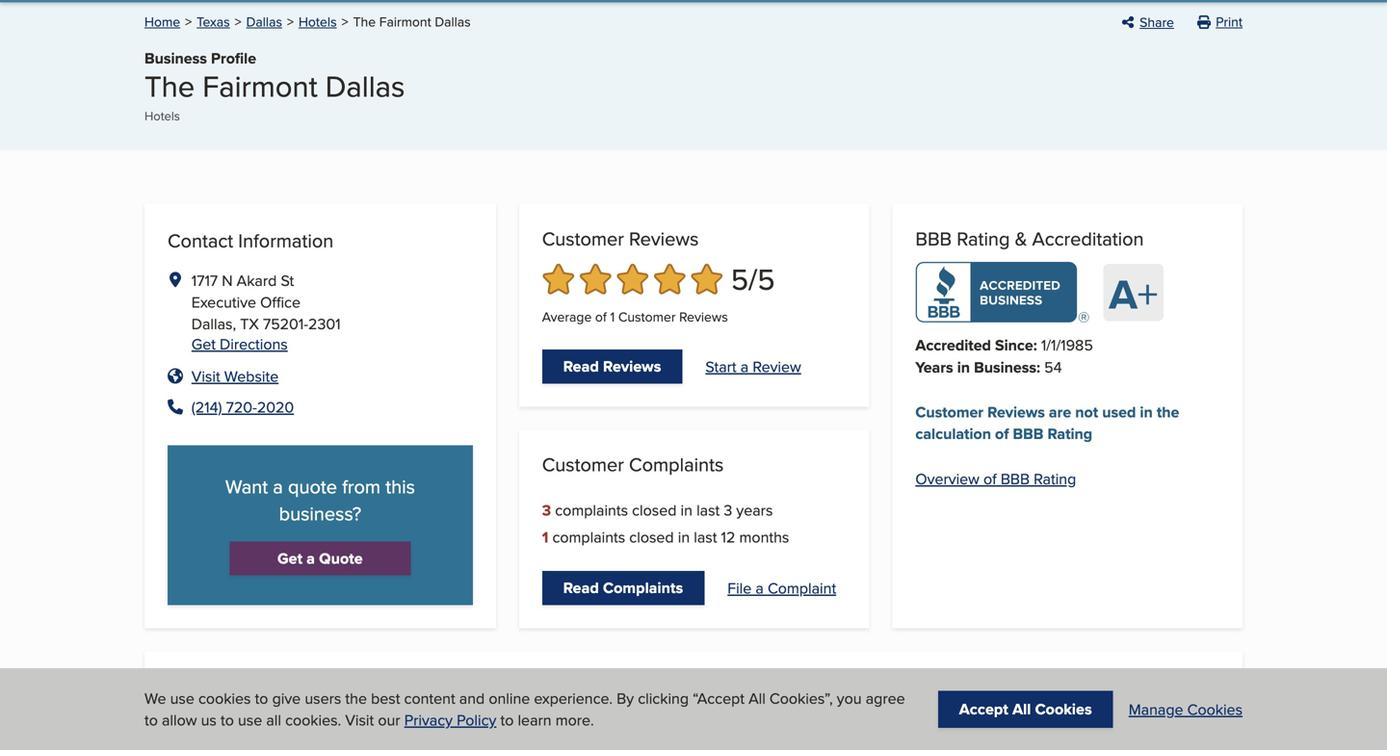 Task type: describe. For each thing, give the bounding box(es) containing it.
complaints for read complaints
[[603, 577, 684, 600]]

texas
[[197, 12, 230, 31]]

accept
[[960, 698, 1009, 721]]

file a complaint
[[728, 577, 837, 600]]

a for start
[[741, 356, 749, 378]]

"accept
[[693, 688, 745, 710]]

the for in
[[1157, 401, 1180, 424]]

customer reviews are not used in the calculation of bbb rating
[[916, 401, 1180, 445]]

visit inside we use cookies to give users the best content and online experience. by clicking "accept all cookies", you agree to allow us to use all cookies. visit our
[[345, 709, 374, 732]]

overview
[[916, 468, 980, 490]]

read reviews link
[[542, 350, 683, 384]]

average
[[542, 308, 592, 327]]

(214)
[[192, 396, 222, 418]]

accept all cookies
[[960, 698, 1093, 721]]

tx
[[240, 313, 259, 335]]

2020
[[257, 396, 294, 418]]

get inside 1717 n akard st executive office dallas , tx 75201-2301 get directions
[[192, 333, 216, 355]]

1 horizontal spatial use
[[238, 709, 262, 732]]

2 vertical spatial bbb
[[1001, 468, 1030, 490]]

complaint
[[768, 577, 837, 600]]

quote
[[288, 473, 337, 501]]

a
[[1110, 264, 1138, 325]]

1/1/1985
[[1042, 334, 1094, 356]]

54
[[1045, 356, 1063, 378]]

dallas link
[[246, 12, 282, 31]]

all
[[266, 709, 281, 732]]

from
[[342, 473, 381, 501]]

(214) 720-2020
[[192, 396, 294, 418]]

more.
[[556, 709, 594, 732]]

720-
[[226, 396, 257, 418]]

hotels for hotels link to the bottom
[[168, 708, 211, 730]]

5/5
[[731, 258, 775, 300]]

months
[[740, 526, 790, 548]]

2 vertical spatial rating
[[1034, 468, 1077, 490]]

cookies",
[[770, 688, 833, 710]]

st
[[281, 270, 294, 292]]

related categories
[[168, 673, 329, 700]]

1 vertical spatial last
[[694, 526, 717, 548]]

dallas inside 1717 n akard st executive office dallas , tx 75201-2301 get directions
[[192, 313, 233, 335]]

read for customer reviews
[[564, 355, 599, 378]]

file
[[728, 577, 752, 600]]

2301
[[308, 313, 341, 335]]

the inside business profile the fairmont dallas hotels
[[145, 64, 195, 107]]

visit website
[[192, 365, 279, 388]]

of for bbb
[[984, 468, 997, 490]]

hotels inside business profile the fairmont dallas hotels
[[145, 107, 180, 125]]

0 vertical spatial closed
[[632, 499, 677, 521]]

manage
[[1129, 699, 1184, 721]]

customer for customer complaints
[[542, 451, 624, 478]]

directions
[[220, 333, 288, 355]]

executive
[[192, 291, 256, 313]]

get a quote
[[278, 547, 363, 570]]

+
[[1138, 264, 1159, 324]]

allow
[[162, 709, 197, 732]]

agree
[[866, 688, 906, 710]]

users
[[305, 688, 341, 710]]

resort link
[[337, 708, 380, 730]]

cookies
[[199, 688, 251, 710]]

customer for customer reviews
[[542, 225, 624, 253]]

accreditation
[[1033, 225, 1145, 253]]

(214) 720-2020 link
[[192, 396, 294, 418]]

we
[[145, 688, 166, 710]]

print button
[[1198, 12, 1243, 31]]

content
[[404, 688, 456, 710]]

used
[[1103, 401, 1137, 424]]

cookies.
[[285, 709, 341, 732]]

information
[[238, 227, 334, 255]]

start a review
[[706, 356, 802, 378]]

experience.
[[534, 688, 613, 710]]

customer reviews
[[542, 225, 699, 253]]

by
[[617, 688, 634, 710]]

in left '12'
[[678, 526, 690, 548]]

in inside customer reviews are not used in the calculation of bbb rating
[[1141, 401, 1153, 424]]

home link
[[145, 12, 180, 31]]

business inside business profile the fairmont dallas hotels
[[145, 47, 207, 70]]

texas link
[[197, 12, 230, 31]]

0 horizontal spatial visit
[[192, 365, 220, 388]]

you
[[837, 688, 862, 710]]

overview of bbb rating link
[[916, 468, 1077, 490]]

business?
[[279, 500, 362, 528]]

reviews for customer reviews
[[629, 225, 699, 253]]

since
[[996, 334, 1034, 357]]

years
[[737, 499, 773, 521]]

categories
[[237, 673, 329, 700]]

quote
[[319, 547, 363, 570]]

manage cookies
[[1129, 699, 1243, 721]]

website
[[224, 365, 279, 388]]

1 inside 3 complaints closed in last 3 years 1 complaints closed in last 12 months
[[542, 526, 549, 549]]

reviews up start
[[680, 308, 728, 327]]

clicking
[[638, 688, 689, 710]]

contact information
[[168, 227, 334, 255]]

privacy
[[405, 709, 453, 732]]

get a quote link
[[230, 542, 411, 576]]

accept all cookies button
[[939, 691, 1114, 728]]



Task type: locate. For each thing, give the bounding box(es) containing it.
visit
[[192, 365, 220, 388], [345, 709, 374, 732]]

a right want
[[273, 473, 283, 501]]

all inside we use cookies to give users the best content and online experience. by clicking "accept all cookies", you agree to allow us to use all cookies. visit our
[[749, 688, 766, 710]]

closed down customer complaints
[[632, 499, 677, 521]]

manage cookies button
[[1129, 699, 1243, 721]]

1 right average
[[611, 308, 615, 327]]

home
[[145, 12, 180, 31]]

of
[[596, 308, 607, 327], [996, 423, 1010, 445], [984, 468, 997, 490]]

cookies right manage at the right bottom of page
[[1188, 699, 1243, 721]]

0 horizontal spatial the
[[345, 688, 367, 710]]

0 horizontal spatial 1
[[542, 526, 549, 549]]

0 vertical spatial visit
[[192, 365, 220, 388]]

1 horizontal spatial fairmont
[[380, 12, 432, 31]]

the fairmont dallas
[[353, 12, 471, 31]]

business inside accredited since : 1/1/1985 years in business : 54
[[975, 356, 1037, 379]]

want a quote from this business?
[[225, 473, 415, 528]]

0 horizontal spatial the
[[145, 64, 195, 107]]

of up the overview of bbb rating
[[996, 423, 1010, 445]]

privacy policy to learn more.
[[405, 709, 594, 732]]

hotels right "dallas" link
[[299, 12, 337, 31]]

1 horizontal spatial 3
[[724, 499, 733, 521]]

1717
[[192, 270, 218, 292]]

1 read from the top
[[564, 355, 599, 378]]

1 horizontal spatial business
[[975, 356, 1037, 379]]

bbb down customer reviews are not used in the calculation of bbb rating
[[1001, 468, 1030, 490]]

our
[[378, 709, 401, 732]]

a for get
[[307, 547, 315, 570]]

the inside we use cookies to give users the best content and online experience. by clicking "accept all cookies", you agree to allow us to use all cookies. visit our
[[345, 688, 367, 710]]

closed up read complaints
[[630, 526, 674, 548]]

read
[[564, 355, 599, 378], [564, 577, 599, 600]]

the right used
[[1157, 401, 1180, 424]]

rating down customer reviews are not used in the calculation of bbb rating
[[1034, 468, 1077, 490]]

0 vertical spatial complaints
[[555, 499, 628, 521]]

0 vertical spatial business
[[145, 47, 207, 70]]

a
[[741, 356, 749, 378], [273, 473, 283, 501], [307, 547, 315, 570], [756, 577, 764, 600]]

in left the years
[[681, 499, 693, 521]]

0 vertical spatial hotels
[[299, 12, 337, 31]]

business down home link
[[145, 47, 207, 70]]

start
[[706, 356, 737, 378]]

0 horizontal spatial get
[[192, 333, 216, 355]]

0 vertical spatial rating
[[957, 225, 1011, 253]]

this
[[386, 473, 415, 501]]

3
[[542, 499, 551, 522], [724, 499, 733, 521]]

start a review link
[[706, 356, 802, 378]]

all right '"accept'
[[749, 688, 766, 710]]

cookies
[[1036, 698, 1093, 721], [1188, 699, 1243, 721]]

0 vertical spatial of
[[596, 308, 607, 327]]

1 horizontal spatial the
[[1157, 401, 1180, 424]]

customer complaints
[[542, 451, 724, 478]]

hotels
[[299, 12, 337, 31], [145, 107, 180, 125], [168, 708, 211, 730]]

get inside 'link'
[[278, 547, 303, 570]]

a right the file
[[756, 577, 764, 600]]

fairmont inside business profile the fairmont dallas hotels
[[203, 64, 318, 107]]

profile
[[211, 47, 256, 70]]

read for customer complaints
[[564, 577, 599, 600]]

0 vertical spatial read
[[564, 355, 599, 378]]

0 horizontal spatial 3
[[542, 499, 551, 522]]

bbb inside customer reviews are not used in the calculation of bbb rating
[[1014, 423, 1044, 445]]

in inside accredited since : 1/1/1985 years in business : 54
[[958, 356, 971, 379]]

complaints
[[629, 451, 724, 478], [603, 577, 684, 600]]

bbb
[[916, 225, 952, 253], [1014, 423, 1044, 445], [1001, 468, 1030, 490]]

of right average
[[596, 308, 607, 327]]

the
[[353, 12, 376, 31], [145, 64, 195, 107]]

complaints down 3 complaints closed in last 3 years 1 complaints closed in last 12 months
[[603, 577, 684, 600]]

customer for customer reviews are not used in the calculation of bbb rating
[[916, 401, 984, 424]]

2 vertical spatial of
[[984, 468, 997, 490]]

0 horizontal spatial use
[[170, 688, 195, 710]]

bbb accredited business image
[[916, 262, 1089, 323]]

hotels link down related
[[168, 708, 211, 730]]

get left ,
[[192, 333, 216, 355]]

reviews inside customer reviews are not used in the calculation of bbb rating
[[988, 401, 1046, 424]]

business
[[145, 47, 207, 70], [975, 356, 1037, 379]]

1 3 from the left
[[542, 499, 551, 522]]

business profile the fairmont dallas hotels
[[145, 47, 405, 125]]

get left quote
[[278, 547, 303, 570]]

a right start
[[741, 356, 749, 378]]

2 cookies from the left
[[1188, 699, 1243, 721]]

visit left our
[[345, 709, 374, 732]]

last left '12'
[[694, 526, 717, 548]]

0 vertical spatial last
[[697, 499, 720, 521]]

visit website link
[[192, 365, 279, 388]]

resort
[[337, 708, 380, 730]]

75201-
[[263, 313, 308, 335]]

the for users
[[345, 688, 367, 710]]

give
[[272, 688, 301, 710]]

of for 1
[[596, 308, 607, 327]]

1 vertical spatial complaints
[[553, 526, 626, 548]]

1 vertical spatial hotels link
[[168, 708, 211, 730]]

akard
[[237, 270, 277, 292]]

average of 1 customer reviews
[[542, 308, 728, 327]]

calculation
[[916, 423, 992, 445]]

1 vertical spatial visit
[[345, 709, 374, 732]]

reviews left "are"
[[988, 401, 1046, 424]]

reviews inside read reviews link
[[603, 355, 662, 378]]

0 vertical spatial 1
[[611, 308, 615, 327]]

overview of bbb rating
[[916, 468, 1077, 490]]

we use cookies to give users the best content and online experience. by clicking "accept all cookies", you agree to allow us to use all cookies. visit our
[[145, 688, 906, 732]]

not
[[1076, 401, 1099, 424]]

reviews for customer reviews are not used in the calculation of bbb rating
[[988, 401, 1046, 424]]

read reviews
[[564, 355, 662, 378]]

hotels down home link
[[145, 107, 180, 125]]

a inside want a quote from this business?
[[273, 473, 283, 501]]

cookies inside button
[[1036, 698, 1093, 721]]

the inside customer reviews are not used in the calculation of bbb rating
[[1157, 401, 1180, 424]]

privacy policy link
[[405, 709, 497, 732]]

of inside customer reviews are not used in the calculation of bbb rating
[[996, 423, 1010, 445]]

complaints for customer complaints
[[629, 451, 724, 478]]

1 vertical spatial the
[[145, 64, 195, 107]]

1
[[611, 308, 615, 327], [542, 526, 549, 549]]

0 vertical spatial the
[[1157, 401, 1180, 424]]

1 horizontal spatial visit
[[345, 709, 374, 732]]

n
[[222, 270, 233, 292]]

0 vertical spatial the
[[353, 12, 376, 31]]

a for file
[[756, 577, 764, 600]]

1 horizontal spatial the
[[353, 12, 376, 31]]

review
[[753, 356, 802, 378]]

1 vertical spatial hotels
[[145, 107, 180, 125]]

in right used
[[1141, 401, 1153, 424]]

years
[[916, 356, 954, 379]]

1 horizontal spatial cookies
[[1188, 699, 1243, 721]]

2 read from the top
[[564, 577, 599, 600]]

0 vertical spatial fairmont
[[380, 12, 432, 31]]

visit up (214)
[[192, 365, 220, 388]]

3 complaints closed in last 3 years 1 complaints closed in last 12 months
[[542, 499, 790, 549]]

2 3 from the left
[[724, 499, 733, 521]]

of right overview
[[984, 468, 997, 490]]

rating left &
[[957, 225, 1011, 253]]

0 horizontal spatial business
[[145, 47, 207, 70]]

cookies right the accept
[[1036, 698, 1093, 721]]

all inside button
[[1013, 698, 1032, 721]]

a inside get a quote 'link'
[[307, 547, 315, 570]]

rating inside customer reviews are not used in the calculation of bbb rating
[[1048, 423, 1093, 445]]

0 horizontal spatial all
[[749, 688, 766, 710]]

business left 54
[[975, 356, 1037, 379]]

read complaints
[[564, 577, 684, 600]]

policy
[[457, 709, 497, 732]]

1 vertical spatial closed
[[630, 526, 674, 548]]

0 vertical spatial complaints
[[629, 451, 724, 478]]

all right the accept
[[1013, 698, 1032, 721]]

1 vertical spatial 1
[[542, 526, 549, 549]]

0 horizontal spatial cookies
[[1036, 698, 1093, 721]]

closed
[[632, 499, 677, 521], [630, 526, 674, 548]]

last
[[697, 499, 720, 521], [694, 526, 717, 548]]

bbb left "are"
[[1014, 423, 1044, 445]]

accredited since : 1/1/1985 years in business : 54
[[916, 334, 1094, 379]]

,
[[233, 313, 236, 335]]

1717 n akard st executive office dallas , tx 75201-2301 get directions
[[192, 270, 341, 355]]

1 up read complaints link
[[542, 526, 549, 549]]

use left all
[[238, 709, 262, 732]]

all
[[749, 688, 766, 710], [1013, 698, 1032, 721]]

complaints up 3 complaints closed in last 3 years 1 complaints closed in last 12 months
[[629, 451, 724, 478]]

1 horizontal spatial 1
[[611, 308, 615, 327]]

customer inside customer reviews are not used in the calculation of bbb rating
[[916, 401, 984, 424]]

hotels for the right hotels link
[[299, 12, 337, 31]]

hotels down related
[[168, 708, 211, 730]]

file a complaint link
[[728, 577, 837, 600]]

0 vertical spatial bbb
[[916, 225, 952, 253]]

0 horizontal spatial fairmont
[[203, 64, 318, 107]]

read complaints link
[[542, 572, 705, 606]]

bbb up bbb accredited business image at the right of the page
[[916, 225, 952, 253]]

reviews down average of 1 customer reviews
[[603, 355, 662, 378]]

complaints down customer complaints
[[555, 499, 628, 521]]

1 horizontal spatial get
[[278, 547, 303, 570]]

a left quote
[[307, 547, 315, 570]]

1 vertical spatial rating
[[1048, 423, 1093, 445]]

0 vertical spatial get
[[192, 333, 216, 355]]

in right years
[[958, 356, 971, 379]]

1 vertical spatial the
[[345, 688, 367, 710]]

rating left used
[[1048, 423, 1093, 445]]

want
[[225, 473, 268, 501]]

hotels link
[[299, 12, 337, 31], [168, 708, 211, 730]]

use right we
[[170, 688, 195, 710]]

1 vertical spatial complaints
[[603, 577, 684, 600]]

1 horizontal spatial all
[[1013, 698, 1032, 721]]

online
[[489, 688, 530, 710]]

are
[[1050, 401, 1072, 424]]

get
[[192, 333, 216, 355], [278, 547, 303, 570]]

to
[[255, 688, 268, 710], [145, 709, 158, 732], [221, 709, 234, 732], [501, 709, 514, 732]]

use
[[170, 688, 195, 710], [238, 709, 262, 732]]

contact
[[168, 227, 233, 255]]

the left best
[[345, 688, 367, 710]]

1 horizontal spatial hotels link
[[299, 12, 337, 31]]

&
[[1015, 225, 1028, 253]]

in
[[958, 356, 971, 379], [1141, 401, 1153, 424], [681, 499, 693, 521], [678, 526, 690, 548]]

1 cookies from the left
[[1036, 698, 1093, 721]]

last left the years
[[697, 499, 720, 521]]

1 vertical spatial bbb
[[1014, 423, 1044, 445]]

1 vertical spatial fairmont
[[203, 64, 318, 107]]

1 vertical spatial of
[[996, 423, 1010, 445]]

12
[[721, 526, 736, 548]]

dallas inside business profile the fairmont dallas hotels
[[325, 64, 405, 107]]

1 vertical spatial get
[[278, 547, 303, 570]]

0 vertical spatial hotels link
[[299, 12, 337, 31]]

reviews up average of 1 customer reviews
[[629, 225, 699, 253]]

1 vertical spatial read
[[564, 577, 599, 600]]

0 horizontal spatial hotels link
[[168, 708, 211, 730]]

1 vertical spatial business
[[975, 356, 1037, 379]]

hotels link right "dallas" link
[[299, 12, 337, 31]]

complaints up read complaints
[[553, 526, 626, 548]]

2 vertical spatial hotels
[[168, 708, 211, 730]]

a for want
[[273, 473, 283, 501]]

print
[[1217, 12, 1243, 31]]

complaints
[[555, 499, 628, 521], [553, 526, 626, 548]]

reviews for read reviews
[[603, 355, 662, 378]]



Task type: vqa. For each thing, say whether or not it's contained in the screenshot.
group
no



